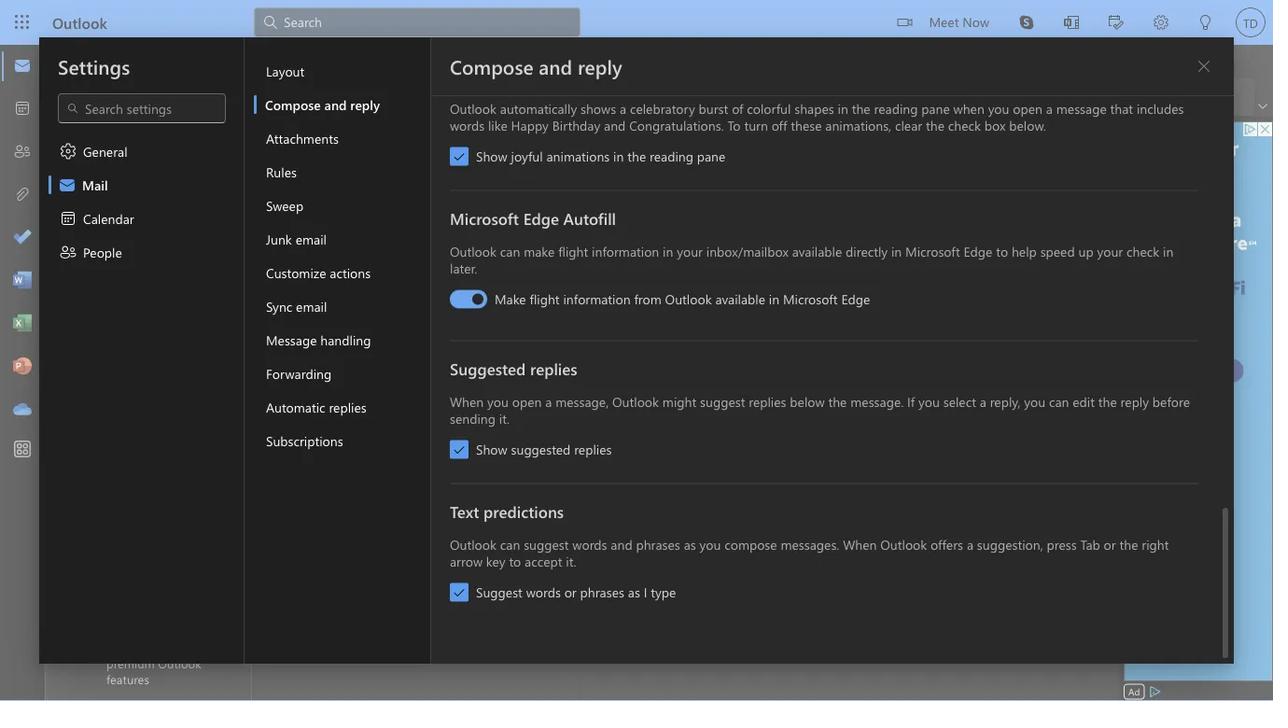 Task type: locate. For each thing, give the bounding box(es) containing it.
when down suggested
[[450, 393, 484, 410]]

shapes
[[795, 100, 835, 117]]

0 vertical spatial phrases
[[636, 536, 681, 553]]

1 vertical spatial email
[[296, 297, 327, 315]]

1 vertical spatial compose
[[265, 96, 321, 113]]

0 vertical spatial check
[[949, 117, 981, 134]]

microsoft account team up inbox/mailbox
[[651, 190, 807, 210]]

security left "was"
[[425, 345, 469, 362]]

outlook can make flight information in your inbox/mailbox available directly in microsoft edge to help speed up your check in later.
[[450, 243, 1174, 277]]

flight inside outlook can make flight information in your inbox/mailbox available directly in microsoft edge to help speed up your check in later.
[[559, 243, 589, 260]]

or
[[1104, 536, 1117, 553], [565, 584, 577, 601]]

mt up forwarding
[[285, 337, 305, 354]]

0 horizontal spatial reply
[[350, 96, 380, 113]]

a right offers
[[967, 536, 974, 553]]

compose and reply tab panel
[[431, 37, 1235, 664]]

1 vertical spatial flight
[[530, 290, 560, 308]]

replies down the forwarding button on the left bottom
[[329, 398, 367, 416]]

1 vertical spatial microsoft account team
[[318, 251, 454, 268]]

text predictions
[[450, 501, 564, 523]]

team up microsoft account security info was added
[[425, 326, 454, 344]]

microsoft account team image down show joyful animations in the reading pane
[[602, 190, 640, 227]]

email
[[296, 230, 327, 247], [296, 297, 327, 315]]

people
[[83, 243, 122, 261]]

as left compose
[[684, 536, 696, 553]]

1 10/2 from the top
[[517, 271, 540, 286]]

to inside outlook can make flight information in your inbox/mailbox available directly in microsoft edge to help speed up your check in later.
[[997, 243, 1009, 260]]

1 vertical spatial phrases
[[580, 584, 625, 601]]


[[453, 150, 466, 163], [453, 444, 466, 457], [453, 586, 466, 600]]

ad inside message list list box
[[499, 177, 511, 190]]

available down inbox/mailbox
[[716, 290, 766, 308]]

compose and reply button
[[254, 88, 430, 121]]

verification
[[816, 134, 891, 154], [499, 269, 562, 287]]

1 mon from the top
[[491, 271, 514, 286]]

2 vertical spatial to
[[509, 553, 521, 571]]

you inside outlook automatically shows a celebratory burst of colorful shapes in the reading pane when you open a message that includes words like happy birthday and congratulations. to turn off these animations, clear the check box below.
[[989, 100, 1010, 117]]

to left help
[[997, 243, 1009, 260]]

words
[[450, 117, 485, 134], [573, 536, 607, 553], [526, 584, 561, 601]]

reply left before
[[1121, 393, 1150, 410]]

10/2
[[517, 271, 540, 286], [517, 346, 540, 361]]

words down accept
[[526, 584, 561, 601]]

compose up like
[[450, 53, 534, 79]]

document containing settings
[[0, 0, 1274, 701]]

0 horizontal spatial your
[[390, 455, 416, 473]]

below
[[790, 393, 825, 410]]

0 vertical spatial microsoft account team
[[651, 190, 807, 210]]

 inside 'text predictions' element
[[453, 586, 466, 600]]

microsoft account team image
[[602, 190, 640, 227], [280, 331, 310, 360]]

1 vertical spatial verification
[[499, 269, 562, 287]]

1 horizontal spatial or
[[1104, 536, 1117, 553]]

mail
[[82, 176, 108, 193]]

2 10/2 from the top
[[517, 346, 540, 361]]

ad up contractsafe. 5-star rated. - contract management software
[[499, 177, 511, 190]]

2 horizontal spatial to
[[997, 243, 1009, 260]]

9/28
[[517, 457, 540, 472]]

sweep
[[266, 197, 304, 214]]

security up microsoft account security info was added
[[425, 269, 469, 287]]

2 vertical spatial info
[[473, 345, 495, 362]]

verification down shapes
[[816, 134, 891, 154]]

help inside button
[[227, 50, 255, 68]]

security down colorful
[[728, 134, 781, 154]]

outlook inside outlook can make flight information in your inbox/mailbox available directly in microsoft edge to help speed up your check in later.
[[450, 243, 497, 260]]

compose inside compose and reply tab panel
[[450, 53, 534, 79]]

star
[[413, 194, 436, 211]]

0 vertical spatial microsoft account team image
[[602, 190, 640, 227]]

celebratory
[[630, 100, 695, 117]]

you inside outlook can suggest words and phrases as you compose messages. when outlook offers a suggestion, press tab or the right arrow key to accept it.
[[700, 536, 721, 553]]

or right the tab
[[1104, 536, 1117, 553]]

1 horizontal spatial pane
[[922, 100, 950, 117]]

select a conversation checkbox containing ot
[[280, 441, 318, 471]]

team down star on the left
[[425, 251, 454, 268]]

mon 10/2 for verification
[[491, 271, 540, 286]]

help group
[[57, 78, 260, 112]]

team for verification
[[425, 251, 454, 268]]

phrases
[[636, 536, 681, 553], [580, 584, 625, 601]]

help up the mobile
[[227, 50, 255, 68]]

1 vertical spatial compose and reply
[[265, 96, 380, 113]]

compose and reply heading
[[450, 53, 622, 79]]

1 horizontal spatial compose
[[450, 53, 534, 79]]

as left "i"
[[628, 584, 640, 601]]

application
[[0, 0, 1274, 701]]

1 vertical spatial edge
[[964, 243, 993, 260]]


[[518, 138, 535, 155]]

1 horizontal spatial reading
[[875, 100, 918, 117]]

0 horizontal spatial available
[[716, 290, 766, 308]]

left-rail-appbar navigation
[[4, 45, 41, 431]]

0 vertical spatial team
[[774, 190, 807, 210]]

open
[[1013, 100, 1043, 117], [512, 393, 542, 410]]


[[64, 52, 84, 71]]

and down layout button
[[325, 96, 347, 113]]

0 vertical spatial edge
[[524, 208, 559, 230]]

2 mon from the top
[[491, 346, 514, 361]]

outlook down -
[[450, 243, 497, 260]]

suggestion,
[[978, 536, 1044, 553]]

0 vertical spatial or
[[1104, 536, 1117, 553]]

edit
[[1073, 393, 1095, 410]]

microsoft edge autofill
[[450, 208, 616, 230]]

1 horizontal spatial reply
[[578, 53, 622, 79]]

2 vertical spatial 
[[453, 586, 466, 600]]

rules button
[[254, 155, 430, 189]]

compose and reply down layout button
[[265, 96, 380, 113]]

and up show joyful animations in the reading pane
[[604, 117, 626, 134]]

0 vertical spatial information
[[592, 243, 660, 260]]

1 horizontal spatial available
[[793, 243, 843, 260]]

outlook inside outlook automatically shows a celebratory burst of colorful shapes in the reading pane when you open a message that includes words like happy birthday and congratulations. to turn off these animations, clear the check box below.
[[450, 100, 497, 117]]

outlook up welcome
[[318, 437, 364, 454]]

0 horizontal spatial ad
[[499, 177, 511, 190]]

from
[[634, 290, 662, 308]]

microsoft
[[601, 134, 666, 154], [651, 190, 713, 210], [450, 208, 519, 230], [906, 243, 961, 260], [318, 251, 372, 268], [318, 269, 372, 287], [783, 290, 838, 308], [318, 326, 372, 344], [318, 345, 372, 362]]

of
[[732, 100, 744, 117]]

1 vertical spatial to
[[375, 455, 387, 473]]

10/2 for was
[[517, 346, 540, 361]]

these
[[791, 117, 822, 134]]

info left "was"
[[473, 345, 495, 362]]

words inside outlook can suggest words and phrases as you compose messages. when outlook offers a suggestion, press tab or the right arrow key to accept it.
[[573, 536, 607, 553]]

document
[[0, 0, 1274, 701]]

outlook right premium
[[158, 655, 201, 672]]

text
[[450, 501, 479, 523]]

0 vertical spatial to
[[997, 243, 1009, 260]]

Select a conversation checkbox
[[280, 255, 318, 285], [280, 441, 318, 471]]

1 vertical spatial show
[[476, 441, 508, 459]]

0 vertical spatial mon
[[491, 271, 514, 286]]

1 horizontal spatial mt
[[611, 199, 631, 217]]

 button
[[514, 132, 540, 158]]

in right shapes
[[838, 100, 849, 117]]

3  from the top
[[453, 586, 466, 600]]

mt down show joyful animations in the reading pane
[[611, 199, 631, 217]]

your
[[677, 243, 703, 260], [1098, 243, 1124, 260], [390, 455, 416, 473]]

0 vertical spatial can
[[500, 243, 520, 260]]

2 horizontal spatial words
[[573, 536, 607, 553]]

10/2 for verification
[[517, 271, 540, 286]]

sync
[[266, 297, 293, 315]]

0 vertical spatial select a conversation checkbox
[[280, 255, 318, 285]]

0 horizontal spatial when
[[450, 393, 484, 410]]

0 vertical spatial info
[[785, 134, 812, 154]]

edge up make
[[524, 208, 559, 230]]

0 horizontal spatial verification
[[499, 269, 562, 287]]

1 horizontal spatial when
[[843, 536, 877, 553]]

your right up
[[1098, 243, 1124, 260]]

0 vertical spatial mon 10/2
[[491, 271, 540, 286]]

mon 10/2
[[491, 271, 540, 286], [491, 346, 540, 361]]

the right edit
[[1099, 393, 1118, 410]]

1 vertical spatial open
[[512, 393, 542, 410]]

in inside outlook automatically shows a celebratory burst of colorful shapes in the reading pane when you open a message that includes words like happy birthday and congratulations. to turn off these animations, clear the check box below.
[[838, 100, 849, 117]]

when inside when you open a message, outlook might suggest replies below the message. if you select a reply, you can edit the reply before sending it.
[[450, 393, 484, 410]]

open inside when you open a message, outlook might suggest replies below the message. if you select a reply, you can edit the reply before sending it.
[[512, 393, 542, 410]]

as inside outlook can suggest words and phrases as you compose messages. when outlook offers a suggestion, press tab or the right arrow key to accept it.
[[684, 536, 696, 553]]

joyful
[[511, 148, 543, 165]]

microsoft account team down sync email button
[[318, 326, 454, 344]]

help
[[227, 50, 255, 68], [89, 88, 116, 105]]

0 vertical spatial reading
[[875, 100, 918, 117]]

outlook right 
[[159, 88, 205, 105]]

your down 'team'
[[390, 455, 416, 473]]

check left box
[[949, 117, 981, 134]]

1 vertical spatial as
[[628, 584, 640, 601]]

help
[[1012, 243, 1037, 260]]

premium
[[106, 655, 155, 672]]

open right box
[[1013, 100, 1043, 117]]

microsoft edge autofill element
[[450, 243, 1199, 317]]

0 vertical spatial words
[[450, 117, 485, 134]]

thu 9/28
[[496, 457, 540, 472]]

info down shapes
[[785, 134, 812, 154]]

reply inside button
[[350, 96, 380, 113]]

show for show suggested replies
[[476, 441, 508, 459]]

2 vertical spatial team
[[425, 326, 454, 344]]

0 vertical spatial pane
[[922, 100, 950, 117]]

0 horizontal spatial check
[[949, 117, 981, 134]]

0 horizontal spatial or
[[565, 584, 577, 601]]

junk
[[266, 230, 292, 247]]

calendar
[[83, 210, 134, 227]]

people image
[[13, 143, 32, 162]]

0 vertical spatial microsoft account security info verification
[[601, 134, 891, 154]]

microsoft account team down 5-
[[318, 251, 454, 268]]

information
[[592, 243, 660, 260], [564, 290, 631, 308]]

1 horizontal spatial ad
[[1129, 685, 1141, 698]]

 general
[[59, 142, 128, 161]]

1 horizontal spatial microsoft account security info verification
[[601, 134, 891, 154]]

attachments button
[[254, 121, 430, 155]]

the up software
[[628, 148, 646, 165]]

phrases left "i"
[[580, 584, 625, 601]]

0 vertical spatial compose and reply
[[450, 53, 622, 79]]

1 vertical spatial mon 10/2
[[491, 346, 540, 361]]

outlook left might
[[613, 393, 659, 410]]

set your advertising preferences image
[[1148, 684, 1163, 699]]

1 vertical spatial microsoft account security info verification
[[318, 269, 562, 287]]

2 show from the top
[[476, 441, 508, 459]]

 right new
[[453, 444, 466, 457]]

tree
[[67, 424, 218, 701]]

0 horizontal spatial microsoft account security info verification
[[318, 269, 562, 287]]

1 vertical spatial information
[[564, 290, 631, 308]]

can for predictions
[[500, 536, 520, 553]]

microsoft account team for microsoft account security info verification
[[318, 251, 454, 268]]

features
[[106, 671, 149, 687]]

and inside outlook automatically shows a celebratory burst of colorful shapes in the reading pane when you open a message that includes words like happy birthday and congratulations. to turn off these animations, clear the check box below.
[[604, 117, 626, 134]]

up
[[1079, 243, 1094, 260]]

reply up shows
[[578, 53, 622, 79]]

phrases up type
[[636, 536, 681, 553]]

you right when
[[989, 100, 1010, 117]]

excel image
[[13, 315, 32, 333]]

the right shapes
[[852, 100, 871, 117]]

mon 10/2 up make
[[491, 271, 540, 286]]

0 vertical spatial email
[[296, 230, 327, 247]]

help right 
[[89, 88, 116, 105]]

can left edit
[[1050, 393, 1070, 410]]

word image
[[13, 272, 32, 290]]

edge left help
[[964, 243, 993, 260]]

1 horizontal spatial it.
[[566, 553, 577, 571]]

2 select a conversation checkbox from the top
[[280, 441, 318, 471]]

1 show from the top
[[476, 148, 508, 165]]

when right the 'messages.'
[[843, 536, 877, 553]]

10/2 up make
[[517, 271, 540, 286]]

1 mon 10/2 from the top
[[491, 271, 540, 286]]

suggest down predictions
[[524, 536, 569, 553]]

0 horizontal spatial to
[[375, 455, 387, 473]]

0 vertical spatial suggest
[[700, 393, 746, 410]]

check
[[949, 117, 981, 134], [1127, 243, 1160, 260]]

1 vertical spatial can
[[1050, 393, 1070, 410]]

edge
[[524, 208, 559, 230], [964, 243, 993, 260], [842, 290, 871, 308]]

replies
[[530, 359, 578, 380], [749, 393, 787, 410], [329, 398, 367, 416], [574, 441, 612, 459]]

customize actions button
[[254, 256, 430, 289]]

edge inside outlook can make flight information in your inbox/mailbox available directly in microsoft edge to help speed up your check in later.
[[964, 243, 993, 260]]

outlook inside the premium outlook features
[[158, 655, 201, 672]]

when
[[450, 393, 484, 410], [843, 536, 877, 553]]

contractsafe. 5-star rated. - contract management software
[[318, 194, 679, 211]]

outlook inside  outlook mobile
[[159, 88, 205, 105]]

0 vertical spatial when
[[450, 393, 484, 410]]

pane
[[922, 100, 950, 117], [697, 148, 726, 165]]

information down "autofill"
[[592, 243, 660, 260]]

email right junk at the left of page
[[296, 230, 327, 247]]

mon up make
[[491, 271, 514, 286]]

1 horizontal spatial help
[[227, 50, 255, 68]]

1 horizontal spatial phrases
[[636, 536, 681, 553]]

reply,
[[990, 393, 1021, 410]]

show
[[476, 148, 508, 165], [476, 441, 508, 459]]

reading left when
[[875, 100, 918, 117]]

2  from the top
[[453, 444, 466, 457]]

0 horizontal spatial pane
[[697, 148, 726, 165]]

microsoft account team for microsoft account security info was added
[[318, 326, 454, 344]]

show down like
[[476, 148, 508, 165]]

available inside outlook can make flight information in your inbox/mailbox available directly in microsoft edge to help speed up your check in later.
[[793, 243, 843, 260]]

 down arrow
[[453, 586, 466, 600]]

1  from the top
[[453, 150, 466, 163]]

it. inside outlook can suggest words and phrases as you compose messages. when outlook offers a suggestion, press tab or the right arrow key to accept it.
[[566, 553, 577, 571]]

2 vertical spatial edge
[[842, 290, 871, 308]]

0 vertical spatial 
[[453, 150, 466, 163]]

compose inside button
[[265, 96, 321, 113]]

to down 'team'
[[375, 455, 387, 473]]

mt inside option
[[285, 337, 305, 354]]

2 mon 10/2 from the top
[[491, 346, 540, 361]]

0 vertical spatial help
[[227, 50, 255, 68]]

or inside outlook can suggest words and phrases as you compose messages. when outlook offers a suggestion, press tab or the right arrow key to accept it.
[[1104, 536, 1117, 553]]

Search settings search field
[[79, 99, 206, 118]]

outlook can suggest words and phrases as you compose messages. when outlook offers a suggestion, press tab or the right arrow key to accept it.
[[450, 536, 1170, 571]]

1 horizontal spatial your
[[677, 243, 703, 260]]


[[86, 135, 101, 150]]

tab list
[[92, 45, 269, 74]]

can inside outlook can make flight information in your inbox/mailbox available directly in microsoft edge to help speed up your check in later.
[[500, 243, 520, 260]]

can inside outlook can suggest words and phrases as you compose messages. when outlook offers a suggestion, press tab or the right arrow key to accept it.
[[500, 536, 520, 553]]

microsoft account security info verification up make
[[318, 269, 562, 287]]

tab
[[1081, 536, 1101, 553]]

1 vertical spatial available
[[716, 290, 766, 308]]

settings heading
[[58, 53, 130, 79]]

outlook left happy in the top of the page
[[450, 100, 497, 117]]

favorites tree item
[[67, 125, 218, 162]]

pane down congratulations.
[[697, 148, 726, 165]]

compose and reply up automatically
[[450, 53, 622, 79]]

handling
[[321, 331, 371, 348]]

show down sending
[[476, 441, 508, 459]]

2 horizontal spatial edge
[[964, 243, 993, 260]]

make
[[524, 243, 555, 260]]

1 vertical spatial when
[[843, 536, 877, 553]]


[[1197, 59, 1212, 74]]

can for edge
[[500, 243, 520, 260]]

was
[[499, 345, 520, 362]]

 up rated.
[[453, 150, 466, 163]]

pane left when
[[922, 100, 950, 117]]

reading inside outlook automatically shows a celebratory burst of colorful shapes in the reading pane when you open a message that includes words like happy birthday and congratulations. to turn off these animations, clear the check box below.
[[875, 100, 918, 117]]

2 vertical spatial microsoft account team
[[318, 326, 454, 344]]

in
[[838, 100, 849, 117], [614, 148, 624, 165], [663, 243, 674, 260], [892, 243, 902, 260], [1164, 243, 1174, 260], [769, 290, 780, 308]]

text predictions element
[[450, 536, 1199, 602]]

dialog
[[0, 0, 1274, 701]]

email right sync
[[296, 297, 327, 315]]

team up outlook can make flight information in your inbox/mailbox available directly in microsoft edge to help speed up your check in later.
[[774, 190, 807, 210]]

the left right
[[1120, 536, 1139, 553]]

1 vertical spatial reading
[[650, 148, 694, 165]]

0 horizontal spatial phrases
[[580, 584, 625, 601]]

 inside suggested replies 'element'
[[453, 444, 466, 457]]

outlook up  button
[[52, 12, 107, 32]]

0 vertical spatial flight
[[559, 243, 589, 260]]

microsoft account security info verification inside message list list box
[[318, 269, 562, 287]]


[[66, 88, 85, 106]]

like
[[488, 117, 508, 134]]

and up the "suggest words or phrases as i type"
[[611, 536, 633, 553]]

1 vertical spatial help
[[89, 88, 116, 105]]

replies inside when you open a message, outlook might suggest replies below the message. if you select a reply, you can edit the reply before sending it.
[[749, 393, 787, 410]]

messages.
[[781, 536, 840, 553]]

0 vertical spatial ad
[[499, 177, 511, 190]]

outlook banner
[[0, 0, 1274, 45]]

suggest
[[700, 393, 746, 410], [524, 536, 569, 553]]

show inside suggested replies 'element'
[[476, 441, 508, 459]]

management
[[544, 194, 623, 211]]


[[59, 142, 78, 161]]

0 vertical spatial available
[[793, 243, 843, 260]]

mon for was
[[491, 346, 514, 361]]

0 horizontal spatial help
[[89, 88, 116, 105]]

inbox/mailbox
[[707, 243, 789, 260]]

open inside outlook automatically shows a celebratory burst of colorful shapes in the reading pane when you open a message that includes words like happy birthday and congratulations. to turn off these animations, clear the check box below.
[[1013, 100, 1043, 117]]

1 vertical spatial check
[[1127, 243, 1160, 260]]

0 vertical spatial it.
[[499, 410, 510, 428]]

1 horizontal spatial open
[[1013, 100, 1043, 117]]

verification down make
[[499, 269, 562, 287]]

edge down directly
[[842, 290, 871, 308]]

0 vertical spatial reply
[[578, 53, 622, 79]]

a right shows
[[620, 100, 627, 117]]

0 horizontal spatial open
[[512, 393, 542, 410]]

1 vertical spatial select a conversation checkbox
[[280, 441, 318, 471]]

dialog containing settings
[[0, 0, 1274, 701]]

it. right accept
[[566, 553, 577, 571]]

it. inside when you open a message, outlook might suggest replies below the message. if you select a reply, you can edit the reply before sending it.
[[499, 410, 510, 428]]

onedrive image
[[13, 401, 32, 419]]

meet
[[930, 13, 959, 30]]

compose and reply
[[450, 53, 622, 79], [265, 96, 380, 113]]

or right suggest
[[565, 584, 577, 601]]

you right if on the right bottom of the page
[[919, 393, 940, 410]]

favorites
[[112, 132, 172, 152]]

2 vertical spatial reply
[[1121, 393, 1150, 410]]

reply
[[578, 53, 622, 79], [350, 96, 380, 113], [1121, 393, 1150, 410]]

0 vertical spatial as
[[684, 536, 696, 553]]

type
[[651, 584, 676, 601]]

microsoft account security info verification down of on the right
[[601, 134, 891, 154]]

replies down message,
[[574, 441, 612, 459]]

can down text predictions
[[500, 536, 520, 553]]

1 vertical spatial it.
[[566, 553, 577, 571]]

you left compose
[[700, 536, 721, 553]]

1 horizontal spatial check
[[1127, 243, 1160, 260]]

show suggested replies
[[476, 441, 612, 459]]



Task type: vqa. For each thing, say whether or not it's contained in the screenshot.


Task type: describe. For each thing, give the bounding box(es) containing it.
Select a conversation checkbox
[[280, 331, 318, 360]]

you down suggested
[[488, 393, 509, 410]]

2 horizontal spatial your
[[1098, 243, 1124, 260]]

in right directly
[[892, 243, 902, 260]]

powerpoint image
[[13, 358, 32, 376]]

right
[[1142, 536, 1170, 553]]

automatic replies
[[266, 398, 367, 416]]

i
[[644, 584, 648, 601]]

later.
[[450, 260, 477, 277]]

new
[[420, 455, 443, 473]]

settings
[[58, 53, 130, 79]]

the right below
[[829, 393, 847, 410]]

-
[[481, 194, 486, 211]]


[[110, 247, 129, 265]]

mon for verification
[[491, 271, 514, 286]]

0 horizontal spatial microsoft account team image
[[280, 331, 310, 360]]

below.
[[1010, 117, 1047, 134]]

message,
[[556, 393, 609, 410]]

predictions
[[484, 501, 564, 523]]

tab list containing home
[[92, 45, 269, 74]]

suggest inside outlook can suggest words and phrases as you compose messages. when outlook offers a suggestion, press tab or the right arrow key to accept it.
[[524, 536, 569, 553]]

1 vertical spatial security
[[425, 269, 469, 287]]

to do image
[[13, 229, 32, 247]]

colorful
[[747, 100, 791, 117]]

you right reply, in the bottom of the page
[[1025, 393, 1046, 410]]

home button
[[93, 45, 156, 74]]

1 horizontal spatial words
[[526, 584, 561, 601]]

the inside outlook can suggest words and phrases as you compose messages. when outlook offers a suggestion, press tab or the right arrow key to accept it.
[[1120, 536, 1139, 553]]

and inside the compose and reply button
[[325, 96, 347, 113]]

added
[[524, 345, 561, 362]]

a left reply, in the bottom of the page
[[980, 393, 987, 410]]

now
[[963, 13, 990, 30]]

contractsafe image
[[280, 178, 310, 208]]

compose and reply inside tab panel
[[450, 53, 622, 79]]

turn
[[745, 117, 768, 134]]

speed
[[1041, 243, 1075, 260]]

1 select a conversation checkbox from the top
[[280, 255, 318, 285]]

press
[[1047, 536, 1077, 553]]

outlook right from
[[665, 290, 712, 308]]

and inside outlook can suggest words and phrases as you compose messages. when outlook offers a suggestion, press tab or the right arrow key to accept it.
[[611, 536, 633, 553]]

can inside when you open a message, outlook might suggest replies below the message. if you select a reply, you can edit the reply before sending it.
[[1050, 393, 1070, 410]]

mail image
[[13, 57, 32, 76]]


[[59, 243, 78, 261]]

rated.
[[440, 194, 477, 211]]

outlook left offers
[[881, 536, 928, 553]]

email for junk email
[[296, 230, 327, 247]]

rules
[[266, 163, 297, 180]]


[[110, 172, 129, 191]]

layout button
[[254, 54, 430, 88]]

software
[[627, 194, 679, 211]]

a inside outlook can suggest words and phrases as you compose messages. when outlook offers a suggestion, press tab or the right arrow key to accept it.
[[967, 536, 974, 553]]

1 vertical spatial info
[[473, 269, 495, 287]]

welcome
[[318, 455, 371, 473]]

application containing settings
[[0, 0, 1274, 701]]

reply inside when you open a message, outlook might suggest replies below the message. if you select a reply, you can edit the reply before sending it.
[[1121, 393, 1150, 410]]

in right animations at the top left
[[614, 148, 624, 165]]

verification inside message list list box
[[499, 269, 562, 287]]

shows
[[581, 100, 616, 117]]

suggested replies element
[[450, 393, 1199, 459]]

team for was
[[425, 326, 454, 344]]

subscriptions
[[266, 432, 343, 449]]

pane inside outlook automatically shows a celebratory burst of colorful shapes in the reading pane when you open a message that includes words like happy birthday and congratulations. to turn off these animations, clear the check box below.
[[922, 100, 950, 117]]

directly
[[846, 243, 888, 260]]

to inside outlook can suggest words and phrases as you compose messages. when outlook offers a suggestion, press tab or the right arrow key to accept it.
[[509, 553, 521, 571]]

it. for predictions
[[566, 553, 577, 571]]

suggested
[[511, 441, 571, 459]]

words inside outlook automatically shows a celebratory burst of colorful shapes in the reading pane when you open a message that includes words like happy birthday and congratulations. to turn off these animations, clear the check box below.
[[450, 117, 485, 134]]

customize actions
[[266, 264, 371, 281]]

suggested replies
[[450, 359, 578, 380]]

check inside outlook can make flight information in your inbox/mailbox available directly in microsoft edge to help speed up your check in later.
[[1127, 243, 1160, 260]]

check inside outlook automatically shows a celebratory burst of colorful shapes in the reading pane when you open a message that includes words like happy birthday and congratulations. to turn off these animations, clear the check box below.
[[949, 117, 981, 134]]


[[66, 102, 79, 115]]

make flight information from outlook available in microsoft edge
[[495, 290, 871, 308]]

and up automatically
[[539, 53, 573, 79]]

0 horizontal spatial as
[[628, 584, 640, 601]]

a left message
[[1047, 100, 1053, 117]]

email for sync email
[[296, 297, 327, 315]]

files image
[[13, 186, 32, 205]]

team
[[368, 437, 398, 454]]

outlook inside message list list box
[[318, 437, 364, 454]]

message list list box
[[254, 166, 679, 700]]

accept
[[525, 553, 563, 571]]

in up make flight information from outlook available in microsoft edge
[[663, 243, 674, 260]]

thu
[[496, 457, 514, 472]]

forwarding
[[266, 365, 332, 382]]

 button
[[540, 132, 570, 158]]

suggest
[[476, 584, 523, 601]]

the right clear
[[926, 117, 945, 134]]

 button
[[77, 125, 108, 160]]

5-
[[400, 194, 413, 211]]


[[898, 15, 913, 30]]

subscriptions button
[[254, 424, 430, 458]]

animations,
[[826, 117, 892, 134]]

 button
[[1190, 51, 1220, 81]]

outlook inside banner
[[52, 12, 107, 32]]

suggest inside when you open a message, outlook might suggest replies below the message. if you select a reply, you can edit the reply before sending it.
[[700, 393, 746, 410]]

when inside outlook can suggest words and phrases as you compose messages. when outlook offers a suggestion, press tab or the right arrow key to accept it.
[[843, 536, 877, 553]]

 help
[[66, 88, 116, 106]]

2 vertical spatial security
[[425, 345, 469, 362]]

contractsafe.
[[318, 194, 397, 211]]

premium outlook features
[[106, 655, 201, 687]]

1 horizontal spatial edge
[[842, 290, 871, 308]]

calendar image
[[13, 100, 32, 119]]


[[59, 209, 78, 228]]

0 vertical spatial security
[[728, 134, 781, 154]]

0 horizontal spatial reading
[[650, 148, 694, 165]]

select a conversation image
[[286, 261, 304, 279]]

show for show joyful animations in the reading pane
[[476, 148, 508, 165]]

outlook.com
[[447, 455, 522, 473]]

welcome to your new outlook.com account
[[318, 455, 571, 473]]

in right up
[[1164, 243, 1174, 260]]

box
[[985, 117, 1006, 134]]

mobile
[[209, 88, 249, 105]]

compose
[[725, 536, 778, 553]]

 for suggested replies
[[453, 444, 466, 457]]

1 vertical spatial or
[[565, 584, 577, 601]]

help inside  help
[[89, 88, 116, 105]]

replies up message,
[[530, 359, 578, 380]]

your inside message list list box
[[390, 455, 416, 473]]

settings tab list
[[39, 37, 245, 664]]

general
[[83, 142, 128, 160]]

message list section
[[254, 120, 679, 700]]

outlook inside when you open a message, outlook might suggest replies below the message. if you select a reply, you can edit the reply before sending it.
[[613, 393, 659, 410]]

in down outlook can make flight information in your inbox/mailbox available directly in microsoft edge to help speed up your check in later.
[[769, 290, 780, 308]]

contract
[[490, 194, 541, 211]]

ot
[[287, 447, 303, 464]]

to inside message list list box
[[375, 455, 387, 473]]

actions
[[330, 264, 371, 281]]

1 horizontal spatial microsoft account team image
[[602, 190, 640, 227]]

junk email
[[266, 230, 327, 247]]


[[58, 176, 77, 194]]

to
[[728, 117, 741, 134]]

sending
[[450, 410, 496, 428]]

select
[[944, 393, 977, 410]]

clear
[[896, 117, 923, 134]]

make
[[495, 290, 526, 308]]

outlook down text
[[450, 536, 497, 553]]

might
[[663, 393, 697, 410]]

when you open a message, outlook might suggest replies below the message. if you select a reply, you can edit the reply before sending it.
[[450, 393, 1191, 428]]

message
[[266, 331, 317, 348]]

more apps image
[[13, 441, 32, 459]]

microsoft inside outlook can make flight information in your inbox/mailbox available directly in microsoft edge to help speed up your check in later.
[[906, 243, 961, 260]]

automatic
[[266, 398, 326, 416]]

 for text predictions
[[453, 586, 466, 600]]

inbox
[[319, 134, 358, 154]]

favorites tree
[[67, 118, 218, 387]]

compose and reply inside button
[[265, 96, 380, 113]]

information inside outlook can make flight information in your inbox/mailbox available directly in microsoft edge to help speed up your check in later.
[[592, 243, 660, 260]]

phrases inside outlook can suggest words and phrases as you compose messages. when outlook offers a suggestion, press tab or the right arrow key to accept it.
[[636, 536, 681, 553]]

0 vertical spatial verification
[[816, 134, 891, 154]]

0 horizontal spatial edge
[[524, 208, 559, 230]]

message
[[1057, 100, 1107, 117]]

mon 10/2 for was
[[491, 346, 540, 361]]

1 vertical spatial ad
[[1129, 685, 1141, 698]]

birthday
[[553, 117, 601, 134]]

automatically
[[500, 100, 577, 117]]

0 vertical spatial mt
[[611, 199, 631, 217]]

outlook team
[[318, 437, 398, 454]]

off
[[772, 117, 788, 134]]

c
[[291, 184, 299, 202]]

outlook team image
[[280, 441, 310, 471]]

it. for replies
[[499, 410, 510, 428]]

a left message,
[[546, 393, 552, 410]]

replies inside button
[[329, 398, 367, 416]]

microsoft account security info was added
[[318, 345, 561, 362]]



